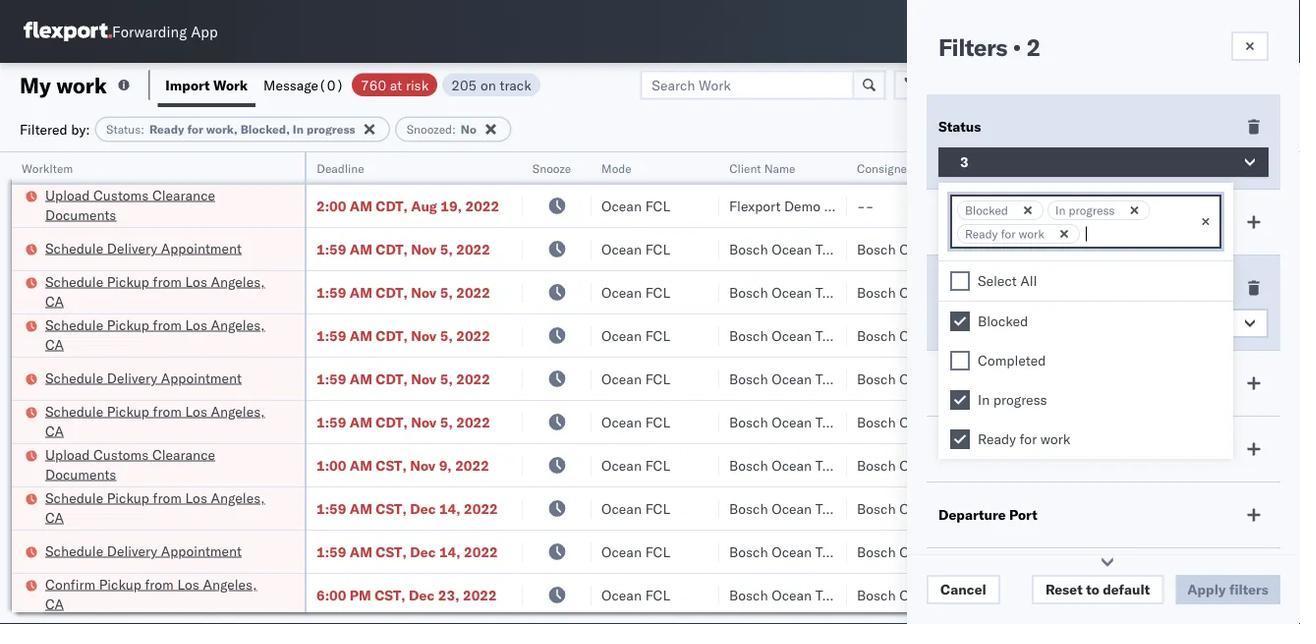 Task type: describe. For each thing, give the bounding box(es) containing it.
upload for 1:00 am cst, nov 9, 2022
[[45, 446, 90, 463]]

5 fcl from the top
[[645, 370, 670, 387]]

2 ocean fcl from the top
[[602, 240, 670, 258]]

flexport
[[729, 197, 781, 214]]

schedule for schedule delivery appointment button related to flex-1846748
[[45, 239, 103, 257]]

schedule delivery appointment link for flex-1846748
[[45, 238, 242, 258]]

reset to default button
[[1032, 575, 1164, 605]]

forwarding app
[[112, 22, 218, 41]]

message (0)
[[264, 76, 344, 93]]

track
[[500, 76, 532, 93]]

blocked,
[[240, 122, 290, 137]]

filtered
[[20, 120, 68, 138]]

from for 'schedule pickup from los angeles, ca' link associated with 2nd schedule pickup from los angeles, ca button from the top
[[153, 316, 182, 333]]

am for 2nd schedule delivery appointment link from the bottom
[[350, 370, 372, 387]]

8 resize handle column header from the left
[[1265, 152, 1289, 624]]

5 ocean fcl from the top
[[602, 370, 670, 387]]

client name inside button
[[729, 161, 796, 175]]

ca for 'schedule pickup from los angeles, ca' link associated with 2nd schedule pickup from los angeles, ca button from the top
[[45, 336, 64, 353]]

actions
[[1242, 161, 1282, 175]]

6:00 pm cst, dec 23, 2022
[[317, 586, 497, 604]]

from for 4th schedule pickup from los angeles, ca button from the top's 'schedule pickup from los angeles, ca' link
[[153, 489, 182, 506]]

am for 'schedule pickup from los angeles, ca' link for 4th schedule pickup from los angeles, ca button from the bottom of the page
[[350, 284, 372, 301]]

5, for flex-1846748 schedule delivery appointment link
[[440, 240, 453, 258]]

workitem
[[22, 161, 73, 175]]

1 vertical spatial ready for work
[[978, 431, 1071, 448]]

•
[[1013, 32, 1021, 62]]

filtered by:
[[20, 120, 90, 138]]

9 ocean fcl from the top
[[602, 543, 670, 560]]

progress inside list box
[[994, 391, 1048, 408]]

my work
[[20, 71, 107, 98]]

3 cdt, from the top
[[376, 284, 408, 301]]

nov for upload customs clearance documents button associated with 1:00 am cst, nov 9, 2022
[[410, 457, 436, 474]]

9,
[[439, 457, 452, 474]]

at
[[939, 213, 954, 231]]

2 schedule pickup from los angeles, ca button from the top
[[45, 315, 279, 356]]

aug
[[411, 197, 437, 214]]

from for 'schedule pickup from los angeles, ca' link related to third schedule pickup from los angeles, ca button from the top of the page
[[153, 403, 182, 420]]

0 vertical spatial ready for work
[[965, 227, 1045, 241]]

5 1:59 am cdt, nov 5, 2022 from the top
[[317, 413, 490, 431]]

1:59 for flex-1889466 schedule delivery appointment link
[[317, 543, 346, 560]]

1846748 for 1:00 am cst, nov 9, 2022
[[1128, 457, 1187, 474]]

6 resize handle column header from the left
[[1020, 152, 1044, 624]]

select all
[[978, 272, 1038, 290]]

fcl for upload customs clearance documents button associated with 1:00 am cst, nov 9, 2022
[[645, 457, 670, 474]]

5 cdt, from the top
[[376, 370, 408, 387]]

ceau7522281 for 2nd schedule delivery appointment link from the bottom
[[1211, 370, 1301, 387]]

los for confirm pickup from los angeles, ca button
[[177, 576, 199, 593]]

deadline button
[[307, 156, 503, 176]]

completed
[[978, 352, 1046, 369]]

: for status
[[141, 122, 144, 137]]

2 resize handle column header from the left
[[499, 152, 523, 624]]

file exception
[[966, 76, 1057, 93]]

2022 for flex-1846748 schedule delivery appointment link
[[456, 240, 490, 258]]

1 horizontal spatial for
[[1001, 227, 1016, 241]]

upload customs clearance documents for 1:00 am cst, nov 9, 2022
[[45, 446, 215, 483]]

0 vertical spatial blocked
[[965, 203, 1009, 218]]

7 resize handle column header from the left
[[1178, 152, 1201, 624]]

schedule for schedule delivery appointment button for flex-1889466
[[45, 542, 103, 559]]

ceau7522281 for 'schedule pickup from los angeles, ca' link related to third schedule pickup from los angeles, ca button from the top of the page
[[1211, 413, 1301, 430]]

cst, for upload customs clearance documents
[[376, 457, 407, 474]]

5, for 'schedule pickup from los angeles, ca' link related to third schedule pickup from los angeles, ca button from the top of the page
[[440, 413, 453, 431]]

import
[[166, 76, 210, 93]]

1 vertical spatial name
[[982, 440, 1020, 458]]

9 fcl from the top
[[645, 543, 670, 560]]

fcl for 4th schedule pickup from los angeles, ca button from the bottom of the page
[[645, 284, 670, 301]]

on
[[481, 76, 496, 93]]

0 vertical spatial ready
[[149, 122, 184, 137]]

Search Work text field
[[640, 70, 855, 100]]

5, for 2nd schedule delivery appointment link from the bottom
[[440, 370, 453, 387]]

am for 'schedule pickup from los angeles, ca' link related to third schedule pickup from los angeles, ca button from the top of the page
[[350, 413, 372, 431]]

2 horizontal spatial for
[[1020, 431, 1037, 448]]

forwarding app link
[[24, 22, 218, 41]]

consignee button
[[847, 156, 1024, 176]]

760 at risk
[[361, 76, 429, 93]]

am for 'schedule pickup from los angeles, ca' link associated with 2nd schedule pickup from los angeles, ca button from the top
[[350, 327, 372, 344]]

lhuu7894563 for schedule delivery appointment
[[1211, 543, 1301, 560]]

23,
[[438, 586, 460, 604]]

consignee inside button
[[857, 161, 914, 175]]

schedule pickup from los angeles, ca for 'schedule pickup from los angeles, ca' link for 4th schedule pickup from los angeles, ca button from the bottom of the page
[[45, 273, 265, 310]]

lhuu7894563 for confirm pickup from los angeles, ca
[[1211, 586, 1301, 603]]

6 ceau7522281 from the top
[[1211, 456, 1301, 473]]

1:59 am cst, dec 14, 2022 for schedule pickup from los angeles, ca
[[317, 500, 498, 517]]

no button
[[939, 309, 1269, 338]]

import work
[[166, 76, 248, 93]]

1 schedule pickup from los angeles, ca button from the top
[[45, 272, 279, 313]]

5, for 'schedule pickup from los angeles, ca' link associated with 2nd schedule pickup from los angeles, ca button from the top
[[440, 327, 453, 344]]

1:59 am cst, dec 14, 2022 for schedule delivery appointment
[[317, 543, 498, 560]]

status : ready for work, blocked, in progress
[[106, 122, 356, 137]]

forwarding
[[112, 22, 187, 41]]

from for confirm pickup from los angeles, ca link
[[145, 576, 174, 593]]

status for status
[[939, 118, 981, 135]]

2022 for 'schedule pickup from los angeles, ca' link related to third schedule pickup from los angeles, ca button from the top of the page
[[456, 413, 490, 431]]

0 vertical spatial work
[[56, 71, 107, 98]]

at risk
[[939, 213, 982, 231]]

flex- for 6:00 pm cst, dec 23, 2022
[[1085, 586, 1128, 604]]

flex-1889466 for 1:59 am cst, dec 14, 2022
[[1085, 543, 1187, 560]]

select
[[978, 272, 1017, 290]]

3 button
[[939, 147, 1269, 177]]

action
[[1233, 76, 1276, 93]]

2022 for confirm pickup from los angeles, ca link
[[463, 586, 497, 604]]

4 schedule pickup from los angeles, ca button from the top
[[45, 488, 279, 529]]

departure
[[939, 506, 1006, 523]]

import work button
[[158, 63, 256, 107]]

snooze
[[533, 161, 572, 175]]

documents for 2:00
[[45, 206, 116, 223]]

workitem button
[[12, 156, 285, 176]]

4 resize handle column header from the left
[[696, 152, 720, 624]]

2 delivery from the top
[[107, 369, 157, 386]]

1 horizontal spatial client name
[[939, 440, 1020, 458]]

reset
[[1046, 581, 1083, 598]]

list box containing select all
[[939, 261, 1234, 459]]

6:00
[[317, 586, 346, 604]]

caiu7969337
[[1211, 197, 1301, 214]]

flexport. image
[[24, 22, 112, 41]]

3
[[960, 153, 969, 171]]

0 vertical spatial in progress
[[1056, 203, 1115, 218]]

no inside no button
[[960, 315, 979, 332]]

2 fcl from the top
[[645, 240, 670, 258]]

my
[[20, 71, 51, 98]]

angeles, for 'schedule pickup from los angeles, ca' link for 4th schedule pickup from los angeles, ca button from the bottom of the page
[[211, 273, 265, 290]]

cancel button
[[927, 575, 1001, 605]]

ceau7522281 for 'schedule pickup from los angeles, ca' link associated with 2nd schedule pickup from los angeles, ca button from the top
[[1211, 326, 1301, 344]]

delivery for flex-1889466
[[107, 542, 157, 559]]

4 cdt, from the top
[[376, 327, 408, 344]]

2 1:59 am cdt, nov 5, 2022 from the top
[[317, 284, 490, 301]]

confirm pickup from los angeles, ca link
[[45, 575, 279, 614]]

1:59 for 'schedule pickup from los angeles, ca' link associated with 2nd schedule pickup from los angeles, ca button from the top
[[317, 327, 346, 344]]

1:00 am cst, nov 9, 2022
[[317, 457, 489, 474]]

10 ocean fcl from the top
[[602, 586, 670, 604]]

1846748 for 1:59 am cdt, nov 5, 2022
[[1128, 240, 1187, 258]]

pm
[[350, 586, 371, 604]]

1 vertical spatial client
[[939, 440, 978, 458]]

(0)
[[319, 76, 344, 93]]

batch action
[[1191, 76, 1276, 93]]

1 ocean fcl from the top
[[602, 197, 670, 214]]

upload customs clearance documents link for 2:00 am cdt, aug 19, 2022
[[45, 185, 279, 225]]

flex-1889466 for 6:00 pm cst, dec 23, 2022
[[1085, 586, 1187, 604]]

am for flex-1889466 schedule delivery appointment link
[[350, 543, 372, 560]]

delivery for flex-1846748
[[107, 239, 157, 257]]

1 am from the top
[[350, 197, 372, 214]]

7 am from the top
[[350, 457, 372, 474]]

work,
[[206, 122, 238, 137]]

2:00 am cdt, aug 19, 2022
[[317, 197, 500, 214]]

mode button
[[592, 156, 700, 176]]

blocked inside list box
[[978, 313, 1029, 330]]

1 vertical spatial ready
[[965, 227, 998, 241]]

2
[[1027, 32, 1041, 62]]

confirm pickup from los angeles, ca button
[[45, 575, 279, 616]]

client inside button
[[729, 161, 761, 175]]

1:59 for 'schedule pickup from los angeles, ca' link for 4th schedule pickup from los angeles, ca button from the bottom of the page
[[317, 284, 346, 301]]

schedule pickup from los angeles, ca link for 2nd schedule pickup from los angeles, ca button from the top
[[45, 315, 279, 354]]

3 resize handle column header from the left
[[568, 152, 592, 624]]

ca for confirm pickup from los angeles, ca link
[[45, 595, 64, 612]]

confirm
[[45, 576, 95, 593]]

2 appointment from the top
[[161, 369, 242, 386]]

2:00
[[317, 197, 346, 214]]

14, for schedule delivery appointment
[[439, 543, 461, 560]]

filters
[[939, 32, 1008, 62]]

snoozed for snoozed
[[939, 279, 994, 296]]

schedule pickup from los angeles, ca link for third schedule pickup from los angeles, ca button from the top of the page
[[45, 402, 279, 441]]

0 vertical spatial for
[[187, 122, 203, 137]]

205 on track
[[451, 76, 532, 93]]

default
[[1103, 581, 1150, 598]]

6 ocean fcl from the top
[[602, 413, 670, 431]]

2 horizontal spatial in
[[1056, 203, 1066, 218]]

app
[[191, 22, 218, 41]]

0 horizontal spatial risk
[[406, 76, 429, 93]]

schedule for third schedule pickup from los angeles, ca button from the top of the page
[[45, 403, 103, 420]]

upload customs clearance documents button for 1:00 am cst, nov 9, 2022
[[45, 445, 279, 486]]

snoozed : no
[[407, 122, 477, 137]]

6 cdt, from the top
[[376, 413, 408, 431]]

760
[[361, 76, 386, 93]]

from for 'schedule pickup from los angeles, ca' link for 4th schedule pickup from los angeles, ca button from the bottom of the page
[[153, 273, 182, 290]]

1:59 for 4th schedule pickup from los angeles, ca button from the top's 'schedule pickup from los angeles, ca' link
[[317, 500, 346, 517]]

2 1846748 from the top
[[1128, 284, 1187, 301]]

batch action button
[[1161, 70, 1289, 100]]

1 vertical spatial risk
[[957, 213, 982, 231]]

0 horizontal spatial in
[[293, 122, 304, 137]]

1 vertical spatial consignee
[[824, 197, 890, 214]]

schedule for 4th schedule pickup from los angeles, ca button from the bottom of the page
[[45, 273, 103, 290]]

client name button
[[720, 156, 828, 176]]

205
[[451, 76, 477, 93]]

2 flex-1846748 from the top
[[1085, 284, 1187, 301]]

2 schedule delivery appointment link from the top
[[45, 368, 242, 388]]

2 - from the left
[[866, 197, 874, 214]]

container numbers
[[1211, 153, 1264, 183]]

fcl for third schedule pickup from los angeles, ca button from the top of the page
[[645, 413, 670, 431]]

os
[[1245, 24, 1264, 39]]

8 ocean fcl from the top
[[602, 500, 670, 517]]

upload for 2:00 am cdt, aug 19, 2022
[[45, 186, 90, 203]]

1:59 for 'schedule pickup from los angeles, ca' link related to third schedule pickup from los angeles, ca button from the top of the page
[[317, 413, 346, 431]]



Task type: vqa. For each thing, say whether or not it's contained in the screenshot.
seventh 'Oct'
no



Task type: locate. For each thing, give the bounding box(es) containing it.
work up by:
[[56, 71, 107, 98]]

angeles, for 4th schedule pickup from los angeles, ca button from the top's 'schedule pickup from los angeles, ca' link
[[211, 489, 265, 506]]

1 vertical spatial lhuu7894563
[[1211, 543, 1301, 560]]

6 fcl from the top
[[645, 413, 670, 431]]

1 resize handle column header from the left
[[281, 152, 305, 624]]

1 vertical spatial clearance
[[152, 446, 215, 463]]

upload customs clearance documents
[[45, 186, 215, 223], [45, 446, 215, 483]]

1 vertical spatial in progress
[[978, 391, 1048, 408]]

: up the workitem button at the left top
[[141, 122, 144, 137]]

for up port
[[1020, 431, 1037, 448]]

0 vertical spatial 1846748
[[1128, 240, 1187, 258]]

1889466 for 6:00 pm cst, dec 23, 2022
[[1128, 586, 1187, 604]]

5 ceau7522281 from the top
[[1211, 413, 1301, 430]]

cst, down 1:00 am cst, nov 9, 2022
[[376, 500, 407, 517]]

6 1:59 from the top
[[317, 500, 346, 517]]

1 1:59 am cst, dec 14, 2022 from the top
[[317, 500, 498, 517]]

5 1:59 from the top
[[317, 413, 346, 431]]

test
[[816, 240, 842, 258], [944, 240, 970, 258], [816, 284, 842, 301], [944, 284, 970, 301], [816, 327, 842, 344], [944, 327, 970, 344], [816, 370, 842, 387], [944, 370, 970, 387], [816, 413, 842, 431], [944, 413, 970, 431], [816, 457, 842, 474], [944, 457, 970, 474], [816, 500, 842, 517], [944, 500, 970, 517], [816, 543, 842, 560], [944, 543, 970, 560], [816, 586, 842, 604], [944, 586, 970, 604]]

1 schedule delivery appointment link from the top
[[45, 238, 242, 258]]

2 vertical spatial for
[[1020, 431, 1037, 448]]

14, up 23,
[[439, 543, 461, 560]]

nov for third schedule pickup from los angeles, ca button from the top of the page
[[411, 413, 437, 431]]

1 vertical spatial upload customs clearance documents button
[[45, 445, 279, 486]]

in progress down completed
[[978, 391, 1048, 408]]

2 vertical spatial delivery
[[107, 542, 157, 559]]

5 ca from the top
[[45, 595, 64, 612]]

1 vertical spatial dec
[[410, 543, 436, 560]]

7 fcl from the top
[[645, 457, 670, 474]]

2 cdt, from the top
[[376, 240, 408, 258]]

0 horizontal spatial client name
[[729, 161, 796, 175]]

1 schedule delivery appointment button from the top
[[45, 238, 242, 260]]

2 vertical spatial schedule delivery appointment link
[[45, 541, 242, 561]]

exception
[[993, 76, 1057, 93]]

at
[[390, 76, 402, 93]]

5 am from the top
[[350, 370, 372, 387]]

--
[[857, 197, 874, 214]]

0 vertical spatial consignee
[[857, 161, 914, 175]]

angeles,
[[211, 273, 265, 290], [211, 316, 265, 333], [211, 403, 265, 420], [211, 489, 265, 506], [203, 576, 257, 593]]

3 flex- from the top
[[1085, 284, 1128, 301]]

schedule delivery appointment link
[[45, 238, 242, 258], [45, 368, 242, 388], [45, 541, 242, 561]]

1 horizontal spatial mode
[[939, 375, 976, 392]]

19,
[[441, 197, 462, 214]]

no down select
[[960, 315, 979, 332]]

1 ca from the top
[[45, 292, 64, 310]]

for left work,
[[187, 122, 203, 137]]

filters • 2
[[939, 32, 1041, 62]]

1 vertical spatial 1889466
[[1128, 586, 1187, 604]]

status
[[939, 118, 981, 135], [106, 122, 141, 137]]

ready up the workitem button at the left top
[[149, 122, 184, 137]]

dec for schedule pickup from los angeles, ca
[[410, 500, 436, 517]]

1 upload customs clearance documents link from the top
[[45, 185, 279, 225]]

0 vertical spatial no
[[461, 122, 477, 137]]

1 vertical spatial upload
[[45, 446, 90, 463]]

2022 for 2nd schedule delivery appointment link from the bottom
[[456, 370, 490, 387]]

status up 3
[[939, 118, 981, 135]]

clearance for 2:00 am cdt, aug 19, 2022
[[152, 186, 215, 203]]

message
[[264, 76, 319, 93]]

1 cdt, from the top
[[376, 197, 408, 214]]

cst, left 9,
[[376, 457, 407, 474]]

am for 4th schedule pickup from los angeles, ca button from the top's 'schedule pickup from los angeles, ca' link
[[350, 500, 372, 517]]

flex- for 1:59 am cst, dec 14, 2022
[[1085, 543, 1128, 560]]

1846748
[[1128, 240, 1187, 258], [1128, 284, 1187, 301], [1128, 457, 1187, 474]]

2 vertical spatial schedule delivery appointment button
[[45, 541, 242, 563]]

0 vertical spatial appointment
[[161, 239, 242, 257]]

bosch
[[729, 240, 768, 258], [857, 240, 896, 258], [729, 284, 768, 301], [857, 284, 896, 301], [729, 327, 768, 344], [857, 327, 896, 344], [729, 370, 768, 387], [857, 370, 896, 387], [729, 413, 768, 431], [857, 413, 896, 431], [729, 457, 768, 474], [857, 457, 896, 474], [729, 500, 768, 517], [857, 500, 896, 517], [729, 543, 768, 560], [857, 543, 896, 560], [729, 586, 768, 604], [857, 586, 896, 604]]

client name up departure
[[939, 440, 1020, 458]]

consignee
[[857, 161, 914, 175], [824, 197, 890, 214]]

snoozed left all
[[939, 279, 994, 296]]

fcl for confirm pickup from los angeles, ca button
[[645, 586, 670, 604]]

1 vertical spatial schedule delivery appointment button
[[45, 368, 242, 390]]

name up demo
[[764, 161, 796, 175]]

3 ca from the top
[[45, 422, 64, 439]]

14, for schedule pickup from los angeles, ca
[[439, 500, 461, 517]]

name inside button
[[764, 161, 796, 175]]

0 vertical spatial 1:59 am cst, dec 14, 2022
[[317, 500, 498, 517]]

1 horizontal spatial in progress
[[1056, 203, 1115, 218]]

blocked up completed
[[978, 313, 1029, 330]]

los inside confirm pickup from los angeles, ca
[[177, 576, 199, 593]]

name up departure port
[[982, 440, 1020, 458]]

5, for 'schedule pickup from los angeles, ca' link for 4th schedule pickup from los angeles, ca button from the bottom of the page
[[440, 284, 453, 301]]

1 vertical spatial delivery
[[107, 369, 157, 386]]

progress
[[307, 122, 356, 137], [1069, 203, 1115, 218], [994, 391, 1048, 408]]

all
[[1021, 272, 1038, 290]]

5 resize handle column header from the left
[[824, 152, 847, 624]]

consignee up --
[[857, 161, 914, 175]]

2 ceau7522281 from the top
[[1211, 283, 1301, 300]]

upload customs clearance documents link
[[45, 185, 279, 225], [45, 445, 279, 484]]

progress down completed
[[994, 391, 1048, 408]]

1 vertical spatial blocked
[[978, 313, 1029, 330]]

cancel
[[941, 581, 987, 598]]

from
[[153, 273, 182, 290], [153, 316, 182, 333], [153, 403, 182, 420], [153, 489, 182, 506], [145, 576, 174, 593]]

flex-1889466 button
[[1054, 538, 1191, 566], [1054, 538, 1191, 566], [1054, 581, 1191, 609], [1054, 581, 1191, 609]]

departure port
[[939, 506, 1038, 523]]

nov
[[411, 240, 437, 258], [411, 284, 437, 301], [411, 327, 437, 344], [411, 370, 437, 387], [411, 413, 437, 431], [410, 457, 436, 474]]

mode
[[602, 161, 632, 175], [939, 375, 976, 392]]

pickup for third schedule pickup from los angeles, ca button from the top of the page
[[107, 403, 149, 420]]

schedule for 4th schedule pickup from los angeles, ca button from the top
[[45, 489, 103, 506]]

fcl for 2nd schedule pickup from los angeles, ca button from the top
[[645, 327, 670, 344]]

cst, up 6:00 pm cst, dec 23, 2022
[[376, 543, 407, 560]]

work
[[56, 71, 107, 98], [1019, 227, 1045, 241], [1041, 431, 1071, 448]]

1 schedule pickup from los angeles, ca from the top
[[45, 273, 265, 310]]

schedule pickup from los angeles, ca link
[[45, 272, 279, 311], [45, 315, 279, 354], [45, 402, 279, 441], [45, 488, 279, 527]]

Search Shipments (/) text field
[[924, 17, 1114, 46]]

upload customs clearance documents button for 2:00 am cdt, aug 19, 2022
[[45, 185, 279, 227]]

2 schedule pickup from los angeles, ca from the top
[[45, 316, 265, 353]]

container numbers button
[[1201, 148, 1301, 184]]

2 vertical spatial in
[[978, 391, 990, 408]]

1 horizontal spatial name
[[982, 440, 1020, 458]]

4 schedule pickup from los angeles, ca from the top
[[45, 489, 265, 526]]

ready right at
[[965, 227, 998, 241]]

1 schedule from the top
[[45, 239, 103, 257]]

2 vertical spatial 1846748
[[1128, 457, 1187, 474]]

work down completed
[[1041, 431, 1071, 448]]

in right "blocked,"
[[293, 122, 304, 137]]

4 ceau7522281 from the top
[[1211, 370, 1301, 387]]

4 1:59 from the top
[[317, 370, 346, 387]]

batch
[[1191, 76, 1230, 93]]

flex-1846748 for 1:59 am cdt, nov 5, 2022
[[1085, 240, 1187, 258]]

4 schedule from the top
[[45, 369, 103, 386]]

1 clearance from the top
[[152, 186, 215, 203]]

0 vertical spatial in
[[293, 122, 304, 137]]

1 documents from the top
[[45, 206, 116, 223]]

: down 205
[[452, 122, 456, 137]]

0 vertical spatial upload customs clearance documents button
[[45, 185, 279, 227]]

2 schedule pickup from los angeles, ca link from the top
[[45, 315, 279, 354]]

snoozed
[[407, 122, 452, 137], [939, 279, 994, 296]]

0 horizontal spatial progress
[[307, 122, 356, 137]]

resize handle column header
[[281, 152, 305, 624], [499, 152, 523, 624], [568, 152, 592, 624], [696, 152, 720, 624], [824, 152, 847, 624], [1020, 152, 1044, 624], [1178, 152, 1201, 624], [1265, 152, 1289, 624]]

pickup for 4th schedule pickup from los angeles, ca button from the top
[[107, 489, 149, 506]]

schedule delivery appointment
[[45, 239, 242, 257], [45, 369, 242, 386], [45, 542, 242, 559]]

1 vertical spatial for
[[1001, 227, 1016, 241]]

ready for work up select all
[[965, 227, 1045, 241]]

1 vertical spatial in
[[1056, 203, 1066, 218]]

0 horizontal spatial in progress
[[978, 391, 1048, 408]]

ceau7522281 for flex-1846748 schedule delivery appointment link
[[1211, 240, 1301, 257]]

fcl for 4th schedule pickup from los angeles, ca button from the top
[[645, 500, 670, 517]]

1 vertical spatial schedule delivery appointment link
[[45, 368, 242, 388]]

pickup for 4th schedule pickup from los angeles, ca button from the bottom of the page
[[107, 273, 149, 290]]

2022 for 4th schedule pickup from los angeles, ca button from the top's 'schedule pickup from los angeles, ca' link
[[464, 500, 498, 517]]

cst, for schedule delivery appointment
[[376, 543, 407, 560]]

14, down 9,
[[439, 500, 461, 517]]

schedule
[[45, 239, 103, 257], [45, 273, 103, 290], [45, 316, 103, 333], [45, 369, 103, 386], [45, 403, 103, 420], [45, 489, 103, 506], [45, 542, 103, 559]]

angeles, for confirm pickup from los angeles, ca link
[[203, 576, 257, 593]]

ca for 4th schedule pickup from los angeles, ca button from the top's 'schedule pickup from los angeles, ca' link
[[45, 509, 64, 526]]

dec for confirm pickup from los angeles, ca
[[409, 586, 435, 604]]

am
[[350, 197, 372, 214], [350, 240, 372, 258], [350, 284, 372, 301], [350, 327, 372, 344], [350, 370, 372, 387], [350, 413, 372, 431], [350, 457, 372, 474], [350, 500, 372, 517], [350, 543, 372, 560]]

2 documents from the top
[[45, 465, 116, 483]]

fcl for upload customs clearance documents button associated with 2:00 am cdt, aug 19, 2022
[[645, 197, 670, 214]]

2 1:59 from the top
[[317, 284, 346, 301]]

2 vertical spatial appointment
[[161, 542, 242, 559]]

7 ocean fcl from the top
[[602, 457, 670, 474]]

2 vertical spatial dec
[[409, 586, 435, 604]]

snoozed up the deadline button
[[407, 122, 452, 137]]

by:
[[71, 120, 90, 138]]

flex-1889466 up default
[[1085, 543, 1187, 560]]

2 horizontal spatial progress
[[1069, 203, 1115, 218]]

5,
[[440, 240, 453, 258], [440, 284, 453, 301], [440, 327, 453, 344], [440, 370, 453, 387], [440, 413, 453, 431]]

2 lhuu7894563 from the top
[[1211, 543, 1301, 560]]

ca for 'schedule pickup from los angeles, ca' link for 4th schedule pickup from los angeles, ca button from the bottom of the page
[[45, 292, 64, 310]]

2 14, from the top
[[439, 543, 461, 560]]

customs for 2:00 am cdt, aug 19, 2022
[[93, 186, 149, 203]]

10 fcl from the top
[[645, 586, 670, 604]]

pickup inside confirm pickup from los angeles, ca
[[99, 576, 141, 593]]

schedule pickup from los angeles, ca link for 4th schedule pickup from los angeles, ca button from the bottom of the page
[[45, 272, 279, 311]]

2 : from the left
[[452, 122, 456, 137]]

schedule pickup from los angeles, ca for 4th schedule pickup from los angeles, ca button from the top's 'schedule pickup from los angeles, ca' link
[[45, 489, 265, 526]]

2 schedule delivery appointment button from the top
[[45, 368, 242, 390]]

1 horizontal spatial status
[[939, 118, 981, 135]]

1 vertical spatial work
[[1019, 227, 1045, 241]]

os button
[[1232, 9, 1277, 54]]

appointment
[[161, 239, 242, 257], [161, 369, 242, 386], [161, 542, 242, 559]]

angeles, inside confirm pickup from los angeles, ca
[[203, 576, 257, 593]]

schedule delivery appointment for flex-1846748
[[45, 239, 242, 257]]

0 vertical spatial mode
[[602, 161, 632, 175]]

file
[[966, 76, 990, 93]]

1 vertical spatial upload customs clearance documents link
[[45, 445, 279, 484]]

1660288
[[1128, 197, 1187, 214]]

1 5, from the top
[[440, 240, 453, 258]]

2022 for 'schedule pickup from los angeles, ca' link for 4th schedule pickup from los angeles, ca button from the bottom of the page
[[456, 284, 490, 301]]

los for 4th schedule pickup from los angeles, ca button from the bottom of the page
[[185, 273, 207, 290]]

1 flex-1846748 from the top
[[1085, 240, 1187, 258]]

2 vertical spatial work
[[1041, 431, 1071, 448]]

flex-1660288 button
[[1054, 192, 1191, 220], [1054, 192, 1191, 220]]

0 vertical spatial upload
[[45, 186, 90, 203]]

3 ceau7522281 from the top
[[1211, 326, 1301, 344]]

documents for 1:00
[[45, 465, 116, 483]]

2 schedule delivery appointment from the top
[[45, 369, 242, 386]]

flex- for 2:00 am cdt, aug 19, 2022
[[1085, 197, 1128, 214]]

work
[[213, 76, 248, 93]]

1:00
[[317, 457, 346, 474]]

0 vertical spatial risk
[[406, 76, 429, 93]]

None checkbox
[[951, 312, 970, 331], [951, 390, 970, 410], [951, 312, 970, 331], [951, 390, 970, 410]]

0 vertical spatial flex-1889466
[[1085, 543, 1187, 560]]

container
[[1211, 153, 1264, 168]]

1:59 am cst, dec 14, 2022 down 1:00 am cst, nov 9, 2022
[[317, 500, 498, 517]]

fcl
[[645, 197, 670, 214], [645, 240, 670, 258], [645, 284, 670, 301], [645, 327, 670, 344], [645, 370, 670, 387], [645, 413, 670, 431], [645, 457, 670, 474], [645, 500, 670, 517], [645, 543, 670, 560], [645, 586, 670, 604]]

0 horizontal spatial snoozed
[[407, 122, 452, 137]]

1 horizontal spatial in
[[978, 391, 990, 408]]

port
[[1010, 506, 1038, 523]]

clearance
[[152, 186, 215, 203], [152, 446, 215, 463]]

0 horizontal spatial no
[[461, 122, 477, 137]]

1 horizontal spatial :
[[452, 122, 456, 137]]

status right by:
[[106, 122, 141, 137]]

client up departure
[[939, 440, 978, 458]]

3 ocean fcl from the top
[[602, 284, 670, 301]]

3 delivery from the top
[[107, 542, 157, 559]]

8 fcl from the top
[[645, 500, 670, 517]]

3 schedule delivery appointment button from the top
[[45, 541, 242, 563]]

1 vertical spatial 1846748
[[1128, 284, 1187, 301]]

1 vertical spatial 1:59 am cst, dec 14, 2022
[[317, 543, 498, 560]]

flex-1889466
[[1085, 543, 1187, 560], [1085, 586, 1187, 604]]

name
[[764, 161, 796, 175], [982, 440, 1020, 458]]

0 vertical spatial schedule delivery appointment link
[[45, 238, 242, 258]]

2 5, from the top
[[440, 284, 453, 301]]

4 ocean fcl from the top
[[602, 327, 670, 344]]

no down 205
[[461, 122, 477, 137]]

2 vertical spatial flex-1846748
[[1085, 457, 1187, 474]]

1 vertical spatial appointment
[[161, 369, 242, 386]]

5 schedule from the top
[[45, 403, 103, 420]]

1 vertical spatial mode
[[939, 375, 976, 392]]

progress up the deadline
[[307, 122, 356, 137]]

reset to default
[[1046, 581, 1150, 598]]

3 1:59 am cdt, nov 5, 2022 from the top
[[317, 327, 490, 344]]

2 schedule from the top
[[45, 273, 103, 290]]

mode inside button
[[602, 161, 632, 175]]

dec down 1:00 am cst, nov 9, 2022
[[410, 500, 436, 517]]

4 schedule pickup from los angeles, ca link from the top
[[45, 488, 279, 527]]

1889466 up default
[[1128, 543, 1187, 560]]

nov for 2nd schedule pickup from los angeles, ca button from the top
[[411, 327, 437, 344]]

14,
[[439, 500, 461, 517], [439, 543, 461, 560]]

ceau7522281
[[1211, 240, 1301, 257], [1211, 283, 1301, 300], [1211, 326, 1301, 344], [1211, 370, 1301, 387], [1211, 413, 1301, 430], [1211, 456, 1301, 473]]

4 1:59 am cdt, nov 5, 2022 from the top
[[317, 370, 490, 387]]

1 vertical spatial no
[[960, 315, 979, 332]]

1 1:59 from the top
[[317, 240, 346, 258]]

2 customs from the top
[[93, 446, 149, 463]]

1:59 for 2nd schedule delivery appointment link from the bottom
[[317, 370, 346, 387]]

lhuu7894563 for schedule pickup from los angeles, ca
[[1211, 499, 1301, 517]]

lhuu7894563
[[1211, 499, 1301, 517], [1211, 543, 1301, 560], [1211, 586, 1301, 603]]

1 appointment from the top
[[161, 239, 242, 257]]

1:59 am cst, dec 14, 2022 up 6:00 pm cst, dec 23, 2022
[[317, 543, 498, 560]]

2 upload customs clearance documents button from the top
[[45, 445, 279, 486]]

flex-1660288
[[1085, 197, 1187, 214]]

for
[[187, 122, 203, 137], [1001, 227, 1016, 241], [1020, 431, 1037, 448]]

client name
[[729, 161, 796, 175], [939, 440, 1020, 458]]

2 1:59 am cst, dec 14, 2022 from the top
[[317, 543, 498, 560]]

customs for 1:00 am cst, nov 9, 2022
[[93, 446, 149, 463]]

1 vertical spatial progress
[[1069, 203, 1115, 218]]

1 schedule pickup from los angeles, ca link from the top
[[45, 272, 279, 311]]

4 ca from the top
[[45, 509, 64, 526]]

6 am from the top
[[350, 413, 372, 431]]

ca inside confirm pickup from los angeles, ca
[[45, 595, 64, 612]]

in progress
[[1056, 203, 1115, 218], [978, 391, 1048, 408]]

pickup for confirm pickup from los angeles, ca button
[[99, 576, 141, 593]]

1 horizontal spatial no
[[960, 315, 979, 332]]

3 flex-1846748 from the top
[[1085, 457, 1187, 474]]

2 upload customs clearance documents from the top
[[45, 446, 215, 483]]

ready for work up port
[[978, 431, 1071, 448]]

1 vertical spatial client name
[[939, 440, 1020, 458]]

flex- for 1:00 am cst, nov 9, 2022
[[1085, 457, 1128, 474]]

in down 3 'button'
[[1056, 203, 1066, 218]]

appointment for flex-1846748
[[161, 239, 242, 257]]

2 vertical spatial schedule delivery appointment
[[45, 542, 242, 559]]

client up flexport
[[729, 161, 761, 175]]

6 flex- from the top
[[1085, 586, 1128, 604]]

0 vertical spatial client
[[729, 161, 761, 175]]

in down completed
[[978, 391, 990, 408]]

1 1:59 am cdt, nov 5, 2022 from the top
[[317, 240, 490, 258]]

risk
[[406, 76, 429, 93], [957, 213, 982, 231]]

customs
[[93, 186, 149, 203], [93, 446, 149, 463]]

from inside confirm pickup from los angeles, ca
[[145, 576, 174, 593]]

4 fcl from the top
[[645, 327, 670, 344]]

flex- for 1:59 am cdt, nov 5, 2022
[[1085, 240, 1128, 258]]

1 vertical spatial documents
[[45, 465, 116, 483]]

6 schedule from the top
[[45, 489, 103, 506]]

flex-1846748
[[1085, 240, 1187, 258], [1085, 284, 1187, 301], [1085, 457, 1187, 474]]

1 upload from the top
[[45, 186, 90, 203]]

2 clearance from the top
[[152, 446, 215, 463]]

1 delivery from the top
[[107, 239, 157, 257]]

1 vertical spatial flex-1846748
[[1085, 284, 1187, 301]]

0 vertical spatial schedule delivery appointment
[[45, 239, 242, 257]]

0 vertical spatial name
[[764, 161, 796, 175]]

ready up departure port
[[978, 431, 1016, 448]]

2022 for 'schedule pickup from los angeles, ca' link associated with 2nd schedule pickup from los angeles, ca button from the top
[[456, 327, 490, 344]]

0 vertical spatial upload customs clearance documents link
[[45, 185, 279, 225]]

upload customs clearance documents link for 1:00 am cst, nov 9, 2022
[[45, 445, 279, 484]]

schedule pickup from los angeles, ca button
[[45, 272, 279, 313], [45, 315, 279, 356], [45, 402, 279, 443], [45, 488, 279, 529]]

progress down 3 'button'
[[1069, 203, 1115, 218]]

numbers
[[1211, 169, 1260, 183]]

status for status : ready for work, blocked, in progress
[[106, 122, 141, 137]]

0 vertical spatial customs
[[93, 186, 149, 203]]

schedule delivery appointment button for flex-1889466
[[45, 541, 242, 563]]

ca
[[45, 292, 64, 310], [45, 336, 64, 353], [45, 422, 64, 439], [45, 509, 64, 526], [45, 595, 64, 612]]

pickup
[[107, 273, 149, 290], [107, 316, 149, 333], [107, 403, 149, 420], [107, 489, 149, 506], [99, 576, 141, 593]]

1 ceau7522281 from the top
[[1211, 240, 1301, 257]]

los for 2nd schedule pickup from los angeles, ca button from the top
[[185, 316, 207, 333]]

3 1:59 from the top
[[317, 327, 346, 344]]

flexport demo consignee
[[729, 197, 890, 214]]

3 lhuu7894563 from the top
[[1211, 586, 1301, 603]]

flex-
[[1085, 197, 1128, 214], [1085, 240, 1128, 258], [1085, 284, 1128, 301], [1085, 457, 1128, 474], [1085, 543, 1128, 560], [1085, 586, 1128, 604]]

1 upload customs clearance documents from the top
[[45, 186, 215, 223]]

7 1:59 from the top
[[317, 543, 346, 560]]

1:59 for flex-1846748 schedule delivery appointment link
[[317, 240, 346, 258]]

7 schedule from the top
[[45, 542, 103, 559]]

0 vertical spatial client name
[[729, 161, 796, 175]]

5 flex- from the top
[[1085, 543, 1128, 560]]

dec for schedule delivery appointment
[[410, 543, 436, 560]]

dec left 23,
[[409, 586, 435, 604]]

in progress down 3 'button'
[[1056, 203, 1115, 218]]

4 flex- from the top
[[1085, 457, 1128, 474]]

am for flex-1846748 schedule delivery appointment link
[[350, 240, 372, 258]]

los for 4th schedule pickup from los angeles, ca button from the top
[[185, 489, 207, 506]]

0 vertical spatial progress
[[307, 122, 356, 137]]

2 vertical spatial ready
[[978, 431, 1016, 448]]

1889466 right to
[[1128, 586, 1187, 604]]

deadline
[[317, 161, 364, 175]]

client name up flexport
[[729, 161, 796, 175]]

2 vertical spatial progress
[[994, 391, 1048, 408]]

for up select all
[[1001, 227, 1016, 241]]

2 vertical spatial lhuu7894563
[[1211, 586, 1301, 603]]

0 vertical spatial documents
[[45, 206, 116, 223]]

schedule pickup from los angeles, ca for 'schedule pickup from los angeles, ca' link associated with 2nd schedule pickup from los angeles, ca button from the top
[[45, 316, 265, 353]]

1 vertical spatial flex-1889466
[[1085, 586, 1187, 604]]

blocked
[[965, 203, 1009, 218], [978, 313, 1029, 330]]

list box
[[939, 261, 1234, 459]]

dec up 6:00 pm cst, dec 23, 2022
[[410, 543, 436, 560]]

0 vertical spatial flex-1846748
[[1085, 240, 1187, 258]]

flex-1889466 right reset
[[1085, 586, 1187, 604]]

pickup for 2nd schedule pickup from los angeles, ca button from the top
[[107, 316, 149, 333]]

confirm pickup from los angeles, ca
[[45, 576, 257, 612]]

0 horizontal spatial mode
[[602, 161, 632, 175]]

consignee right demo
[[824, 197, 890, 214]]

2022 for flex-1889466 schedule delivery appointment link
[[464, 543, 498, 560]]

to
[[1086, 581, 1100, 598]]

9 am from the top
[[350, 543, 372, 560]]

cst, right pm
[[375, 586, 406, 604]]

None text field
[[1084, 225, 1104, 242]]

3 schedule pickup from los angeles, ca button from the top
[[45, 402, 279, 443]]

1 - from the left
[[857, 197, 866, 214]]

cst, for schedule pickup from los angeles, ca
[[376, 500, 407, 517]]

1:59
[[317, 240, 346, 258], [317, 284, 346, 301], [317, 327, 346, 344], [317, 370, 346, 387], [317, 413, 346, 431], [317, 500, 346, 517], [317, 543, 346, 560]]

0 vertical spatial 14,
[[439, 500, 461, 517]]

0 vertical spatial lhuu7894563
[[1211, 499, 1301, 517]]

blocked right at
[[965, 203, 1009, 218]]

1 vertical spatial customs
[[93, 446, 149, 463]]

angeles, for 'schedule pickup from los angeles, ca' link associated with 2nd schedule pickup from los angeles, ca button from the top
[[211, 316, 265, 333]]

1 vertical spatial schedule delivery appointment
[[45, 369, 242, 386]]

bosch ocean test
[[729, 240, 842, 258], [857, 240, 970, 258], [729, 284, 842, 301], [857, 284, 970, 301], [729, 327, 842, 344], [857, 327, 970, 344], [729, 370, 842, 387], [857, 370, 970, 387], [729, 413, 842, 431], [857, 413, 970, 431], [729, 457, 842, 474], [857, 457, 970, 474], [729, 500, 842, 517], [857, 500, 970, 517], [729, 543, 842, 560], [857, 543, 970, 560], [729, 586, 842, 604], [857, 586, 970, 604]]

1 horizontal spatial risk
[[957, 213, 982, 231]]

2 ca from the top
[[45, 336, 64, 353]]

schedule delivery appointment link for flex-1889466
[[45, 541, 242, 561]]

angeles, for 'schedule pickup from los angeles, ca' link related to third schedule pickup from los angeles, ca button from the top of the page
[[211, 403, 265, 420]]

demo
[[784, 197, 821, 214]]

0 vertical spatial snoozed
[[407, 122, 452, 137]]

cst,
[[376, 457, 407, 474], [376, 500, 407, 517], [376, 543, 407, 560], [375, 586, 406, 604]]

2 am from the top
[[350, 240, 372, 258]]

schedule for 2nd schedule delivery appointment button from the bottom
[[45, 369, 103, 386]]

3 fcl from the top
[[645, 284, 670, 301]]

1 horizontal spatial client
[[939, 440, 978, 458]]

0 horizontal spatial :
[[141, 122, 144, 137]]

work up all
[[1019, 227, 1045, 241]]

2 flex- from the top
[[1085, 240, 1128, 258]]

schedule delivery appointment button
[[45, 238, 242, 260], [45, 368, 242, 390], [45, 541, 242, 563]]

flex-1846748 for 1:00 am cst, nov 9, 2022
[[1085, 457, 1187, 474]]

client
[[729, 161, 761, 175], [939, 440, 978, 458]]

1 vertical spatial upload customs clearance documents
[[45, 446, 215, 483]]

0 horizontal spatial for
[[187, 122, 203, 137]]

ceau7522281 for 'schedule pickup from los angeles, ca' link for 4th schedule pickup from los angeles, ca button from the bottom of the page
[[1211, 283, 1301, 300]]

0 horizontal spatial status
[[106, 122, 141, 137]]

None checkbox
[[951, 271, 970, 291], [951, 351, 970, 371], [951, 430, 970, 449], [951, 271, 970, 291], [951, 351, 970, 371], [951, 430, 970, 449]]

5 5, from the top
[[440, 413, 453, 431]]



